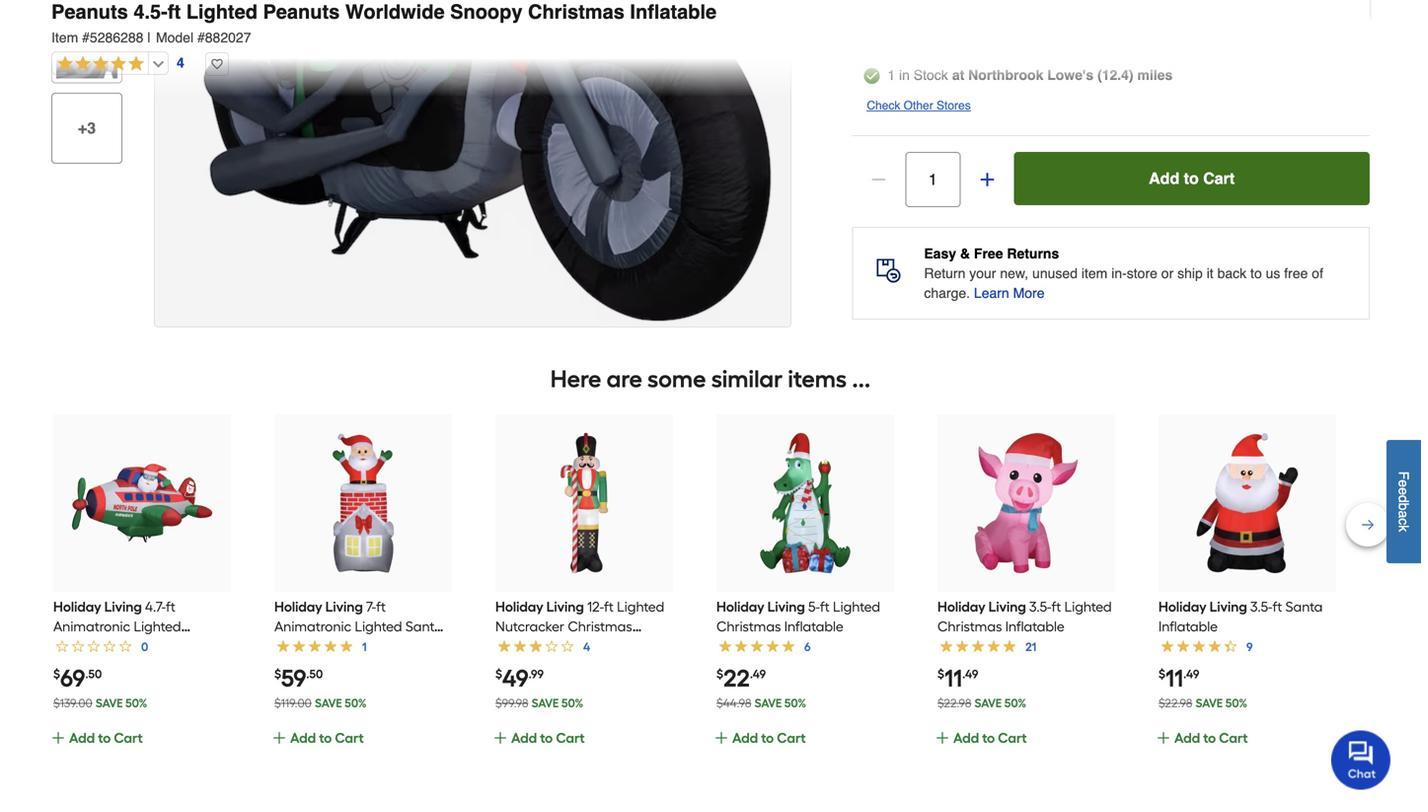 Task type: locate. For each thing, give the bounding box(es) containing it.
50%
[[125, 696, 147, 711], [345, 696, 367, 711], [562, 696, 583, 711], [785, 696, 806, 711], [1005, 696, 1027, 711], [1226, 696, 1248, 711]]

.50 up $119.00 save 50%
[[306, 667, 323, 681]]

0 horizontal spatial 3.5-
[[1029, 599, 1052, 615]]

4 add to cart link from the left
[[714, 727, 890, 771]]

2 holiday from the left
[[274, 599, 322, 615]]

f e e d b a c k button
[[1387, 440, 1421, 563]]

22
[[723, 664, 750, 693]]

3.5- inside 3.5-ft lighted christmas inflatable
[[1029, 599, 1052, 615]]

$ inside $ 59 .50
[[274, 667, 281, 681]]

0 vertical spatial santa
[[1286, 599, 1323, 615]]

save inside 22 list item
[[755, 696, 782, 711]]

$
[[53, 667, 60, 681], [274, 667, 281, 681], [495, 667, 502, 681], [717, 667, 723, 681], [938, 667, 945, 681], [1159, 667, 1166, 681]]

add to cart inside 22 list item
[[732, 730, 806, 747]]

cart for 3.5-ft santa inflatable
[[1219, 730, 1248, 747]]

save down 3.5-ft santa inflatable
[[1196, 696, 1223, 711]]

back
[[1218, 265, 1247, 281]]

3 holiday living from the left
[[495, 599, 584, 615]]

holiday for 3.5-ft santa inflatable
[[1159, 599, 1207, 615]]

# right 'item'
[[82, 30, 90, 45]]

$ 49 .99
[[495, 664, 544, 693]]

holiday living inside 69 list item
[[53, 599, 142, 615]]

1 horizontal spatial .50
[[306, 667, 323, 681]]

holiday inside 49 list item
[[495, 599, 543, 615]]

1 horizontal spatial 11
[[1166, 664, 1184, 693]]

add to cart link for 7-ft animatronic lighted santa christmas inflatable
[[271, 727, 448, 771]]

2 horizontal spatial plus image
[[977, 170, 997, 189]]

add to cart link for 4.7-ft animatronic lighted christmas inflatable
[[50, 727, 227, 771]]

1 horizontal spatial plus image
[[493, 730, 508, 746]]

living inside 22 list item
[[768, 599, 805, 615]]

.50 inside '$ 69 .50'
[[85, 667, 102, 681]]

lighted inside 4.7-ft animatronic lighted christmas inflatable
[[134, 618, 181, 635]]

3.5-ft santa inflatable
[[1159, 599, 1323, 635]]

1 living from the left
[[104, 599, 142, 615]]

0 horizontal spatial peanuts
[[51, 0, 128, 23]]

.50
[[85, 667, 102, 681], [306, 667, 323, 681]]

0 horizontal spatial plus image
[[271, 730, 287, 746]]

.49 down 3.5-ft santa inflatable
[[1184, 667, 1200, 681]]

50% right "$139.00"
[[125, 696, 147, 711]]

plus image
[[50, 730, 66, 746], [714, 730, 729, 746], [935, 730, 950, 746], [1156, 730, 1172, 746]]

learn more
[[974, 285, 1045, 301]]

cart
[[1203, 169, 1235, 188], [114, 730, 143, 747], [335, 730, 364, 747], [556, 730, 585, 747], [777, 730, 806, 747], [998, 730, 1027, 747], [1219, 730, 1248, 747]]

50% right $119.00
[[345, 696, 367, 711]]

holiday living for 5-ft lighted christmas inflatable
[[717, 599, 805, 615]]

1 $22.98 from the left
[[938, 696, 972, 711]]

2 50% from the left
[[345, 696, 367, 711]]

0 horizontal spatial .50
[[85, 667, 102, 681]]

3.5- inside 3.5-ft santa inflatable
[[1250, 599, 1273, 615]]

plus image inside 22 list item
[[714, 730, 729, 746]]

nutcracker
[[495, 618, 565, 635]]

2 save from the left
[[315, 696, 342, 711]]

ft for 3.5-ft santa inflatable
[[1273, 599, 1282, 615]]

4 plus image from the left
[[1156, 730, 1172, 746]]

add to cart for 12-ft lighted nutcracker christmas inflatable
[[511, 730, 585, 747]]

plus image for 3.5-ft lighted christmas inflatable
[[935, 730, 950, 746]]

holiday inside 59 list item
[[274, 599, 322, 615]]

ft inside 7-ft animatronic lighted santa christmas inflatable
[[376, 599, 386, 615]]

learn
[[974, 285, 1009, 301]]

to inside 69 list item
[[98, 730, 111, 747]]

3.5-
[[1029, 599, 1052, 615], [1250, 599, 1273, 615]]

1 .50 from the left
[[85, 667, 102, 681]]

$ 59 .50
[[274, 664, 323, 693]]

2 holiday living from the left
[[274, 599, 363, 615]]

$119.00
[[274, 696, 312, 711]]

3.5- for santa
[[1250, 599, 1273, 615]]

5 50% from the left
[[1005, 696, 1027, 711]]

$22.98 save 50%
[[938, 696, 1027, 711], [1159, 696, 1248, 711]]

plus image down $119.00
[[271, 730, 287, 746]]

save
[[96, 696, 123, 711], [315, 696, 342, 711], [532, 696, 559, 711], [755, 696, 782, 711], [975, 696, 1002, 711], [1196, 696, 1223, 711]]

holiday living
[[53, 599, 142, 615], [274, 599, 363, 615], [495, 599, 584, 615], [717, 599, 805, 615], [938, 599, 1026, 615], [1159, 599, 1247, 615]]

2 $ 11 .49 from the left
[[1159, 664, 1200, 693]]

add to cart link
[[50, 727, 227, 771], [271, 727, 448, 771], [493, 727, 669, 771], [714, 727, 890, 771], [935, 727, 1111, 771], [1156, 727, 1332, 771]]

6 save from the left
[[1196, 696, 1223, 711]]

50% for 12-ft lighted nutcracker christmas inflatable
[[562, 696, 583, 711]]

4 50% from the left
[[785, 696, 806, 711]]

0 horizontal spatial $ 11 .49
[[938, 664, 978, 693]]

lighted
[[186, 0, 258, 23], [617, 599, 664, 615], [833, 599, 880, 615], [1065, 599, 1112, 615], [134, 618, 181, 635], [355, 618, 402, 635]]

easy & free returns return your new, unused item in-store or ship it back to us free of charge.
[[924, 246, 1324, 301]]

inflatable
[[630, 0, 717, 23], [784, 618, 844, 635], [1006, 618, 1065, 635], [1159, 618, 1218, 635], [121, 638, 180, 655], [342, 638, 401, 655], [495, 638, 555, 655]]

0 horizontal spatial $22.98
[[938, 696, 972, 711]]

christmas inside 12-ft lighted nutcracker christmas inflatable
[[568, 618, 632, 635]]

$22.98 save 50% down 3.5-ft santa inflatable
[[1159, 696, 1248, 711]]

plus image inside 69 list item
[[50, 730, 66, 746]]

add to cart link for 12-ft lighted nutcracker christmas inflatable
[[493, 727, 669, 771]]

holiday living for 3.5-ft santa inflatable
[[1159, 599, 1247, 615]]

add to cart link for 3.5-ft lighted christmas inflatable
[[935, 727, 1111, 771]]

50% for 3.5-ft santa inflatable
[[1226, 696, 1248, 711]]

5 holiday from the left
[[938, 599, 986, 615]]

1 $ 11 .49 from the left
[[938, 664, 978, 693]]

$ for 7-ft animatronic lighted santa christmas inflatable
[[274, 667, 281, 681]]

50% inside 22 list item
[[785, 696, 806, 711]]

at
[[952, 67, 965, 83]]

1 horizontal spatial .49
[[962, 667, 978, 681]]

1 $22.98 save 50% from the left
[[938, 696, 1027, 711]]

save inside 49 list item
[[532, 696, 559, 711]]

inflatable inside 4.7-ft animatronic lighted christmas inflatable
[[121, 638, 180, 655]]

animatronic
[[53, 618, 130, 635], [274, 618, 351, 635]]

ft for 5-ft lighted christmas inflatable
[[820, 599, 830, 615]]

santa inside 3.5-ft santa inflatable
[[1286, 599, 1323, 615]]

holiday living inside 59 list item
[[274, 599, 363, 615]]

santa inside 7-ft animatronic lighted santa christmas inflatable
[[406, 618, 443, 635]]

ft inside 12-ft lighted nutcracker christmas inflatable
[[604, 599, 614, 615]]

2 11 list item from the left
[[1156, 415, 1336, 771]]

5 holiday living from the left
[[938, 599, 1026, 615]]

0 horizontal spatial #
[[82, 30, 90, 45]]

add to cart for 3.5-ft santa inflatable
[[1175, 730, 1248, 747]]

$ 11 .49 for 3.5-ft santa inflatable
[[1159, 664, 1200, 693]]

$22.98
[[938, 696, 972, 711], [1159, 696, 1193, 711]]

3 .49 from the left
[[1184, 667, 1200, 681]]

1 3.5- from the left
[[1029, 599, 1052, 615]]

2 $22.98 save 50% from the left
[[1159, 696, 1248, 711]]

5 add to cart link from the left
[[935, 727, 1111, 771]]

2 3.5- from the left
[[1250, 599, 1273, 615]]

add for 7-ft animatronic lighted santa christmas inflatable
[[290, 730, 316, 747]]

11 for 3.5-ft lighted christmas inflatable
[[945, 664, 962, 693]]

title image
[[56, 17, 117, 78]]

50% for 7-ft animatronic lighted santa christmas inflatable
[[345, 696, 367, 711]]

4 living from the left
[[768, 599, 805, 615]]

to for 4.7-ft animatronic lighted christmas inflatable
[[98, 730, 111, 747]]

free
[[1284, 265, 1308, 281]]

holiday inside 69 list item
[[53, 599, 101, 615]]

$ 11 .49 down 3.5-ft lighted christmas inflatable at the right of the page
[[938, 664, 978, 693]]

cart inside 59 list item
[[335, 730, 364, 747]]

holiday living for 4.7-ft animatronic lighted christmas inflatable
[[53, 599, 142, 615]]

+3 button
[[51, 93, 122, 164]]

animatronic inside 4.7-ft animatronic lighted christmas inflatable
[[53, 618, 130, 635]]

1 .49 from the left
[[750, 667, 766, 681]]

add to cart inside 59 list item
[[290, 730, 364, 747]]

save right $119.00
[[315, 696, 342, 711]]

to inside 22 list item
[[761, 730, 774, 747]]

$119.00 save 50%
[[274, 696, 367, 711]]

1 save from the left
[[96, 696, 123, 711]]

1 horizontal spatial peanuts
[[263, 0, 340, 23]]

add to cart link inside 49 list item
[[493, 727, 669, 771]]

to for 12-ft lighted nutcracker christmas inflatable
[[540, 730, 553, 747]]

save for 4.7-ft animatronic lighted christmas inflatable
[[96, 696, 123, 711]]

add to cart
[[1149, 169, 1235, 188], [69, 730, 143, 747], [290, 730, 364, 747], [511, 730, 585, 747], [732, 730, 806, 747], [953, 730, 1027, 747], [1175, 730, 1248, 747]]

2 .49 from the left
[[962, 667, 978, 681]]

check circle filled image
[[864, 68, 880, 84]]

3 living from the left
[[547, 599, 584, 615]]

6 holiday from the left
[[1159, 599, 1207, 615]]

1 animatronic from the left
[[53, 618, 130, 635]]

3.5-ft lighted christmas inflatable
[[938, 599, 1112, 635]]

to inside 59 list item
[[319, 730, 332, 747]]

save down 3.5-ft lighted christmas inflatable at the right of the page
[[975, 696, 1002, 711]]

# right model
[[197, 30, 205, 45]]

.49 up $44.98 save 50%
[[750, 667, 766, 681]]

6 living from the left
[[1210, 599, 1247, 615]]

plus image right stepper number input field with increment and decrement buttons number field
[[977, 170, 997, 189]]

add for 5-ft lighted christmas inflatable
[[732, 730, 758, 747]]

add inside 59 list item
[[290, 730, 316, 747]]

inflatable inside 3.5-ft santa inflatable
[[1159, 618, 1218, 635]]

living
[[104, 599, 142, 615], [325, 599, 363, 615], [547, 599, 584, 615], [768, 599, 805, 615], [989, 599, 1026, 615], [1210, 599, 1247, 615]]

1 $ from the left
[[53, 667, 60, 681]]

animatronic inside 7-ft animatronic lighted santa christmas inflatable
[[274, 618, 351, 635]]

#
[[82, 30, 90, 45], [197, 30, 205, 45]]

$ 69 .50
[[53, 664, 102, 693]]

$22.98 save 50% down 3.5-ft lighted christmas inflatable at the right of the page
[[938, 696, 1027, 711]]

$22.98 save 50% for christmas
[[938, 696, 1027, 711]]

6 holiday living from the left
[[1159, 599, 1247, 615]]

add to cart for 5-ft lighted christmas inflatable
[[732, 730, 806, 747]]

3 50% from the left
[[562, 696, 583, 711]]

.50 inside $ 59 .50
[[306, 667, 323, 681]]

plus image for 59
[[271, 730, 287, 746]]

holiday
[[53, 599, 101, 615], [274, 599, 322, 615], [495, 599, 543, 615], [717, 599, 765, 615], [938, 599, 986, 615], [1159, 599, 1207, 615]]

add to cart link inside 59 list item
[[271, 727, 448, 771]]

ft inside 3.5-ft santa inflatable
[[1273, 599, 1282, 615]]

3 add to cart link from the left
[[493, 727, 669, 771]]

1 horizontal spatial 11 list item
[[1156, 415, 1336, 771]]

ft inside the 5-ft lighted christmas inflatable
[[820, 599, 830, 615]]

ft inside peanuts 4.5-ft lighted peanuts worldwide snoopy christmas inflatable item # 5286288 | model # 882027
[[168, 0, 181, 23]]

7-
[[366, 599, 376, 615]]

$139.00 save 50%
[[53, 696, 147, 711]]

4 save from the left
[[755, 696, 782, 711]]

ft for 4.7-ft animatronic lighted christmas inflatable
[[166, 599, 175, 615]]

3 $ from the left
[[495, 667, 502, 681]]

$ inside '$ 69 .50'
[[53, 667, 60, 681]]

$ 22 .49
[[717, 664, 766, 693]]

christmas inside peanuts 4.5-ft lighted peanuts worldwide snoopy christmas inflatable item # 5286288 | model # 882027
[[528, 0, 625, 23]]

living inside 49 list item
[[547, 599, 584, 615]]

holiday inside 22 list item
[[717, 599, 765, 615]]

4 holiday from the left
[[717, 599, 765, 615]]

6 50% from the left
[[1226, 696, 1248, 711]]

$ for 12-ft lighted nutcracker christmas inflatable
[[495, 667, 502, 681]]

ft inside 3.5-ft lighted christmas inflatable
[[1052, 599, 1061, 615]]

$ for 4.7-ft animatronic lighted christmas inflatable
[[53, 667, 60, 681]]

2 add to cart link from the left
[[271, 727, 448, 771]]

ft inside 4.7-ft animatronic lighted christmas inflatable
[[166, 599, 175, 615]]

1 holiday living from the left
[[53, 599, 142, 615]]

ft
[[168, 0, 181, 23], [166, 599, 175, 615], [376, 599, 386, 615], [604, 599, 614, 615], [820, 599, 830, 615], [1052, 599, 1061, 615], [1273, 599, 1282, 615]]

69
[[60, 664, 85, 693]]

cart inside 49 list item
[[556, 730, 585, 747]]

5 save from the left
[[975, 696, 1002, 711]]

christmas
[[528, 0, 625, 23], [568, 618, 632, 635], [717, 618, 781, 635], [938, 618, 1002, 635], [53, 638, 118, 655], [274, 638, 339, 655]]

e up b
[[1396, 488, 1412, 495]]

holiday living for 3.5-ft lighted christmas inflatable
[[938, 599, 1026, 615]]

2 $ from the left
[[274, 667, 281, 681]]

1 horizontal spatial 3.5-
[[1250, 599, 1273, 615]]

2 11 from the left
[[1166, 664, 1184, 693]]

b
[[1396, 503, 1412, 511]]

1 holiday from the left
[[53, 599, 101, 615]]

2 $22.98 from the left
[[1159, 696, 1193, 711]]

.49 down 3.5-ft lighted christmas inflatable at the right of the page
[[962, 667, 978, 681]]

animatronic up $ 59 .50
[[274, 618, 351, 635]]

save right "$139.00"
[[96, 696, 123, 711]]

49 list item
[[493, 415, 673, 771]]

3 plus image from the left
[[935, 730, 950, 746]]

6 add to cart link from the left
[[1156, 727, 1332, 771]]

christmas inside 3.5-ft lighted christmas inflatable
[[938, 618, 1002, 635]]

1 11 from the left
[[945, 664, 962, 693]]

1 horizontal spatial $22.98 save 50%
[[1159, 696, 1248, 711]]

50% right "$99.98"
[[562, 696, 583, 711]]

living for 5-ft lighted christmas inflatable
[[768, 599, 805, 615]]

to inside 49 list item
[[540, 730, 553, 747]]

add inside 49 list item
[[511, 730, 537, 747]]

holiday living inside 49 list item
[[495, 599, 584, 615]]

$22.98 save 50% for inflatable
[[1159, 696, 1248, 711]]

5 $ from the left
[[938, 667, 945, 681]]

add to cart inside 49 list item
[[511, 730, 585, 747]]

holiday living for 7-ft animatronic lighted santa christmas inflatable
[[274, 599, 363, 615]]

11 list item
[[935, 415, 1115, 771], [1156, 415, 1336, 771]]

1 50% from the left
[[125, 696, 147, 711]]

50% inside 49 list item
[[562, 696, 583, 711]]

$ for 3.5-ft santa inflatable
[[1159, 667, 1166, 681]]

0 horizontal spatial 11
[[945, 664, 962, 693]]

peanuts up 'item'
[[51, 0, 128, 23]]

add to cart for 4.7-ft animatronic lighted christmas inflatable
[[69, 730, 143, 747]]

cart for 4.7-ft animatronic lighted christmas inflatable
[[114, 730, 143, 747]]

0 horizontal spatial animatronic
[[53, 618, 130, 635]]

11 down 3.5-ft lighted christmas inflatable at the right of the page
[[945, 664, 962, 693]]

save right $44.98
[[755, 696, 782, 711]]

save for 5-ft lighted christmas inflatable
[[755, 696, 782, 711]]

1 horizontal spatial $22.98
[[1159, 696, 1193, 711]]

add inside 69 list item
[[69, 730, 95, 747]]

holiday for 12-ft lighted nutcracker christmas inflatable
[[495, 599, 543, 615]]

plus image
[[977, 170, 997, 189], [271, 730, 287, 746], [493, 730, 508, 746]]

store
[[1127, 265, 1158, 281]]

1 horizontal spatial santa
[[1286, 599, 1323, 615]]

add to cart inside 69 list item
[[69, 730, 143, 747]]

cart inside 22 list item
[[777, 730, 806, 747]]

1 horizontal spatial animatronic
[[274, 618, 351, 635]]

1 horizontal spatial $ 11 .49
[[1159, 664, 1200, 693]]

k
[[1396, 525, 1412, 532]]

add inside 22 list item
[[732, 730, 758, 747]]

to inside button
[[1184, 169, 1199, 188]]

save inside 69 list item
[[96, 696, 123, 711]]

1 add to cart link from the left
[[50, 727, 227, 771]]

living inside 59 list item
[[325, 599, 363, 615]]

it
[[1207, 265, 1214, 281]]

0 horizontal spatial .49
[[750, 667, 766, 681]]

new,
[[1000, 265, 1029, 281]]

save for 7-ft animatronic lighted santa christmas inflatable
[[315, 696, 342, 711]]

e up d
[[1396, 480, 1412, 488]]

1 vertical spatial santa
[[406, 618, 443, 635]]

50% down 3.5-ft santa inflatable
[[1226, 696, 1248, 711]]

2 horizontal spatial .49
[[1184, 667, 1200, 681]]

5 living from the left
[[989, 599, 1026, 615]]

3 save from the left
[[532, 696, 559, 711]]

1 horizontal spatial #
[[197, 30, 205, 45]]

add to cart for 7-ft animatronic lighted santa christmas inflatable
[[290, 730, 364, 747]]

living inside 69 list item
[[104, 599, 142, 615]]

6 $ from the left
[[1159, 667, 1166, 681]]

0 horizontal spatial santa
[[406, 618, 443, 635]]

e
[[1396, 480, 1412, 488], [1396, 488, 1412, 495]]

3 holiday from the left
[[495, 599, 543, 615]]

$22.98 for 3.5-ft lighted christmas inflatable
[[938, 696, 972, 711]]

to
[[1184, 169, 1199, 188], [1251, 265, 1262, 281], [98, 730, 111, 747], [319, 730, 332, 747], [540, 730, 553, 747], [761, 730, 774, 747], [982, 730, 995, 747], [1203, 730, 1216, 747]]

peanuts
[[51, 0, 128, 23], [263, 0, 340, 23]]

cart inside 69 list item
[[114, 730, 143, 747]]

0 horizontal spatial 11 list item
[[935, 415, 1115, 771]]

santa
[[1286, 599, 1323, 615], [406, 618, 443, 635]]

christmas inside the 5-ft lighted christmas inflatable
[[717, 618, 781, 635]]

2 .50 from the left
[[306, 667, 323, 681]]

$ inside $ 22 .49
[[717, 667, 723, 681]]

save down '.99'
[[532, 696, 559, 711]]

50% inside 69 list item
[[125, 696, 147, 711]]

0 horizontal spatial $22.98 save 50%
[[938, 696, 1027, 711]]

1 e from the top
[[1396, 480, 1412, 488]]

save inside 59 list item
[[315, 696, 342, 711]]

2 living from the left
[[325, 599, 363, 615]]

|
[[147, 30, 151, 45]]

+3
[[78, 119, 96, 137]]

.50 up $139.00 save 50%
[[85, 667, 102, 681]]

add to cart link inside 22 list item
[[714, 727, 890, 771]]

here are some similar items ... heading
[[51, 359, 1370, 399]]

holiday for 3.5-ft lighted christmas inflatable
[[938, 599, 986, 615]]

12-ft lighted nutcracker christmas inflatable
[[495, 599, 664, 655]]

plus image for 3.5-ft santa inflatable
[[1156, 730, 1172, 746]]

$ 11 .49 down 3.5-ft santa inflatable
[[1159, 664, 1200, 693]]

4 $ from the left
[[717, 667, 723, 681]]

1 plus image from the left
[[50, 730, 66, 746]]

holiday living inside 22 list item
[[717, 599, 805, 615]]

to inside easy & free returns return your new, unused item in-store or ship it back to us free of charge.
[[1251, 265, 1262, 281]]

plus image down "$99.98"
[[493, 730, 508, 746]]

11 down 3.5-ft santa inflatable
[[1166, 664, 1184, 693]]

50% for 5-ft lighted christmas inflatable
[[785, 696, 806, 711]]

add
[[1149, 169, 1180, 188], [69, 730, 95, 747], [290, 730, 316, 747], [511, 730, 537, 747], [732, 730, 758, 747], [953, 730, 979, 747], [1175, 730, 1200, 747]]

.49 for 5-ft lighted christmas inflatable
[[750, 667, 766, 681]]

us
[[1266, 265, 1281, 281]]

50% inside 59 list item
[[345, 696, 367, 711]]

option group
[[844, 0, 1378, 29]]

2 plus image from the left
[[714, 730, 729, 746]]

.49 inside $ 22 .49
[[750, 667, 766, 681]]

2 animatronic from the left
[[274, 618, 351, 635]]

4 holiday living from the left
[[717, 599, 805, 615]]

peanuts left "worldwide"
[[263, 0, 340, 23]]

add to cart link inside 69 list item
[[50, 727, 227, 771]]

in-
[[1112, 265, 1127, 281]]

882027
[[205, 30, 251, 45]]

animatronic up '$ 69 .50'
[[53, 618, 130, 635]]

)
[[1129, 67, 1134, 83]]

50% down 3.5-ft lighted christmas inflatable at the right of the page
[[1005, 696, 1027, 711]]

$ inside $ 49 .99
[[495, 667, 502, 681]]

50% right $44.98
[[785, 696, 806, 711]]



Task type: vqa. For each thing, say whether or not it's contained in the screenshot.
bottom order
no



Task type: describe. For each thing, give the bounding box(es) containing it.
add to cart link for 5-ft lighted christmas inflatable
[[714, 727, 890, 771]]

or
[[1162, 265, 1174, 281]]

lighted inside peanuts 4.5-ft lighted peanuts worldwide snoopy christmas inflatable item # 5286288 | model # 882027
[[186, 0, 258, 23]]

$ for 5-ft lighted christmas inflatable
[[717, 667, 723, 681]]

some
[[648, 365, 706, 393]]

unused
[[1032, 265, 1078, 281]]

c
[[1396, 518, 1412, 525]]

other
[[904, 99, 933, 112]]

charge.
[[924, 285, 970, 301]]

7-ft animatronic lighted santa christmas inflatable
[[274, 599, 443, 655]]

snoopy
[[450, 0, 523, 23]]

more
[[1013, 285, 1045, 301]]

holiday living 5-ft lighted christmas inflatable image
[[734, 432, 876, 574]]

plus image for 5-ft lighted christmas inflatable
[[714, 730, 729, 746]]

(
[[1098, 67, 1102, 83]]

in
[[899, 67, 910, 83]]

cart for 7-ft animatronic lighted santa christmas inflatable
[[335, 730, 364, 747]]

11 for 3.5-ft santa inflatable
[[1166, 664, 1184, 693]]

4
[[177, 55, 184, 71]]

items
[[788, 365, 847, 393]]

similar
[[711, 365, 783, 393]]

$44.98 save 50%
[[717, 696, 806, 711]]

plus image for 49
[[493, 730, 508, 746]]

holiday living for 12-ft lighted nutcracker christmas inflatable
[[495, 599, 584, 615]]

holiday for 7-ft animatronic lighted santa christmas inflatable
[[274, 599, 322, 615]]

item
[[51, 30, 78, 45]]

peanuts 4.5-ft lighted peanuts worldwide snoopy christmas inflatable item # 5286288 | model # 882027
[[51, 0, 717, 45]]

save for 12-ft lighted nutcracker christmas inflatable
[[532, 696, 559, 711]]

59 list item
[[271, 415, 452, 771]]

a
[[1396, 511, 1412, 518]]

ft for 12-ft lighted nutcracker christmas inflatable
[[604, 599, 614, 615]]

2 e from the top
[[1396, 488, 1412, 495]]

lighted inside 12-ft lighted nutcracker christmas inflatable
[[617, 599, 664, 615]]

ft for 7-ft animatronic lighted santa christmas inflatable
[[376, 599, 386, 615]]

$99.98
[[495, 696, 528, 711]]

chat invite button image
[[1331, 730, 1392, 790]]

4.5-
[[134, 0, 168, 23]]

inflatable inside peanuts 4.5-ft lighted peanuts worldwide snoopy christmas inflatable item # 5286288 | model # 882027
[[630, 0, 717, 23]]

return
[[924, 265, 966, 281]]

northbrook
[[968, 67, 1044, 83]]

.50 for 59
[[306, 667, 323, 681]]

of
[[1312, 265, 1324, 281]]

1 in stock at northbrook lowe's ( 12.4 ) miles
[[888, 67, 1173, 83]]

worldwide
[[345, 0, 445, 23]]

cart for 3.5-ft lighted christmas inflatable
[[998, 730, 1027, 747]]

holiday living 3.5-ft santa inflatable image
[[1176, 432, 1319, 574]]

learn more link
[[974, 283, 1045, 303]]

$ 11 .49 for 3.5-ft lighted christmas inflatable
[[938, 664, 978, 693]]

ft for 3.5-ft lighted christmas inflatable
[[1052, 599, 1061, 615]]

49
[[502, 664, 529, 693]]

cart inside button
[[1203, 169, 1235, 188]]

lighted inside the 5-ft lighted christmas inflatable
[[833, 599, 880, 615]]

inflatable inside 7-ft animatronic lighted santa christmas inflatable
[[342, 638, 401, 655]]

add for 12-ft lighted nutcracker christmas inflatable
[[511, 730, 537, 747]]

.49 for 3.5-ft lighted christmas inflatable
[[962, 667, 978, 681]]

add inside button
[[1149, 169, 1180, 188]]

miles
[[1138, 67, 1173, 83]]

$99.98 save 50%
[[495, 696, 583, 711]]

12.4
[[1102, 67, 1129, 83]]

your
[[969, 265, 996, 281]]

add to cart inside button
[[1149, 169, 1235, 188]]

here
[[551, 365, 601, 393]]

5-
[[808, 599, 820, 615]]

2 peanuts from the left
[[263, 0, 340, 23]]

to for 3.5-ft santa inflatable
[[1203, 730, 1216, 747]]

add to cart for 3.5-ft lighted christmas inflatable
[[953, 730, 1027, 747]]

.50 for 69
[[85, 667, 102, 681]]

check other stores
[[867, 99, 971, 112]]

59
[[281, 664, 306, 693]]

holiday living 4.7-ft animatronic lighted christmas inflatable image
[[71, 432, 213, 574]]

$22.98 for 3.5-ft santa inflatable
[[1159, 696, 1193, 711]]

add to cart link for 3.5-ft santa inflatable
[[1156, 727, 1332, 771]]

cart for 12-ft lighted nutcracker christmas inflatable
[[556, 730, 585, 747]]

easy
[[924, 246, 956, 262]]

d
[[1396, 495, 1412, 503]]

1 peanuts from the left
[[51, 0, 128, 23]]

christmas inside 4.7-ft animatronic lighted christmas inflatable
[[53, 638, 118, 655]]

add to cart button
[[1014, 152, 1370, 205]]

5286288
[[90, 30, 144, 45]]

1 # from the left
[[82, 30, 90, 45]]

ship
[[1178, 265, 1203, 281]]

plus image for 4.7-ft animatronic lighted christmas inflatable
[[50, 730, 66, 746]]

12-
[[587, 599, 604, 615]]

f e e d b a c k
[[1396, 471, 1412, 532]]

.99
[[529, 667, 544, 681]]

to for 7-ft animatronic lighted santa christmas inflatable
[[319, 730, 332, 747]]

add for 4.7-ft animatronic lighted christmas inflatable
[[69, 730, 95, 747]]

free
[[974, 246, 1003, 262]]

save for 3.5-ft lighted christmas inflatable
[[975, 696, 1002, 711]]

christmas inside 7-ft animatronic lighted santa christmas inflatable
[[274, 638, 339, 655]]

$44.98
[[717, 696, 752, 711]]

inflatable inside 12-ft lighted nutcracker christmas inflatable
[[495, 638, 555, 655]]

living for 7-ft animatronic lighted santa christmas inflatable
[[325, 599, 363, 615]]

cart for 5-ft lighted christmas inflatable
[[777, 730, 806, 747]]

4.7-
[[145, 599, 166, 615]]

inflatable inside 3.5-ft lighted christmas inflatable
[[1006, 618, 1065, 635]]

item
[[1082, 265, 1108, 281]]

add for 3.5-ft santa inflatable
[[1175, 730, 1200, 747]]

holiday for 5-ft lighted christmas inflatable
[[717, 599, 765, 615]]

holiday living 3.5-ft lighted christmas inflatable image
[[955, 432, 1098, 574]]

check
[[867, 99, 900, 112]]

f
[[1396, 471, 1412, 480]]

inflatable inside the 5-ft lighted christmas inflatable
[[784, 618, 844, 635]]

50% for 4.7-ft animatronic lighted christmas inflatable
[[125, 696, 147, 711]]

here are some similar items ...
[[551, 365, 871, 393]]

69 list item
[[50, 415, 231, 771]]

to for 5-ft lighted christmas inflatable
[[761, 730, 774, 747]]

lowe's
[[1047, 67, 1094, 83]]

item number 5 2 8 6 2 8 8 and model number 8 8 2 0 2 7 element
[[51, 28, 1370, 47]]

1 11 list item from the left
[[935, 415, 1115, 771]]

living for 3.5-ft santa inflatable
[[1210, 599, 1247, 615]]

save for 3.5-ft santa inflatable
[[1196, 696, 1223, 711]]

$ for 3.5-ft lighted christmas inflatable
[[938, 667, 945, 681]]

are
[[607, 365, 642, 393]]

1
[[888, 67, 895, 83]]

$139.00
[[53, 696, 92, 711]]

lighted inside 3.5-ft lighted christmas inflatable
[[1065, 599, 1112, 615]]

peanuts  #882027 image
[[155, 0, 791, 327]]

living for 12-ft lighted nutcracker christmas inflatable
[[547, 599, 584, 615]]

3.5- for lighted
[[1029, 599, 1052, 615]]

...
[[852, 365, 871, 393]]

2 # from the left
[[197, 30, 205, 45]]

Stepper number input field with increment and decrement buttons number field
[[905, 152, 961, 207]]

returns
[[1007, 246, 1059, 262]]

4.8 stars image
[[52, 55, 144, 74]]

check other stores button
[[867, 96, 971, 115]]

to for 3.5-ft lighted christmas inflatable
[[982, 730, 995, 747]]

50% for 3.5-ft lighted christmas inflatable
[[1005, 696, 1027, 711]]

holiday living 7-ft animatronic lighted santa christmas inflatable image
[[292, 432, 434, 574]]

22 list item
[[714, 415, 894, 771]]

animatronic for 59
[[274, 618, 351, 635]]

living for 4.7-ft animatronic lighted christmas inflatable
[[104, 599, 142, 615]]

animatronic for 69
[[53, 618, 130, 635]]

5-ft lighted christmas inflatable
[[717, 599, 880, 635]]

stock
[[914, 67, 948, 83]]

4.7-ft animatronic lighted christmas inflatable
[[53, 599, 181, 655]]

model
[[156, 30, 194, 45]]

living for 3.5-ft lighted christmas inflatable
[[989, 599, 1026, 615]]

holiday for 4.7-ft animatronic lighted christmas inflatable
[[53, 599, 101, 615]]

stores
[[937, 99, 971, 112]]

holiday living 12-ft lighted nutcracker christmas inflatable image
[[513, 432, 655, 574]]

lighted inside 7-ft animatronic lighted santa christmas inflatable
[[355, 618, 402, 635]]

add for 3.5-ft lighted christmas inflatable
[[953, 730, 979, 747]]

minus image
[[869, 170, 889, 189]]

&
[[960, 246, 970, 262]]

.49 for 3.5-ft santa inflatable
[[1184, 667, 1200, 681]]

heart outline image
[[205, 52, 229, 76]]



